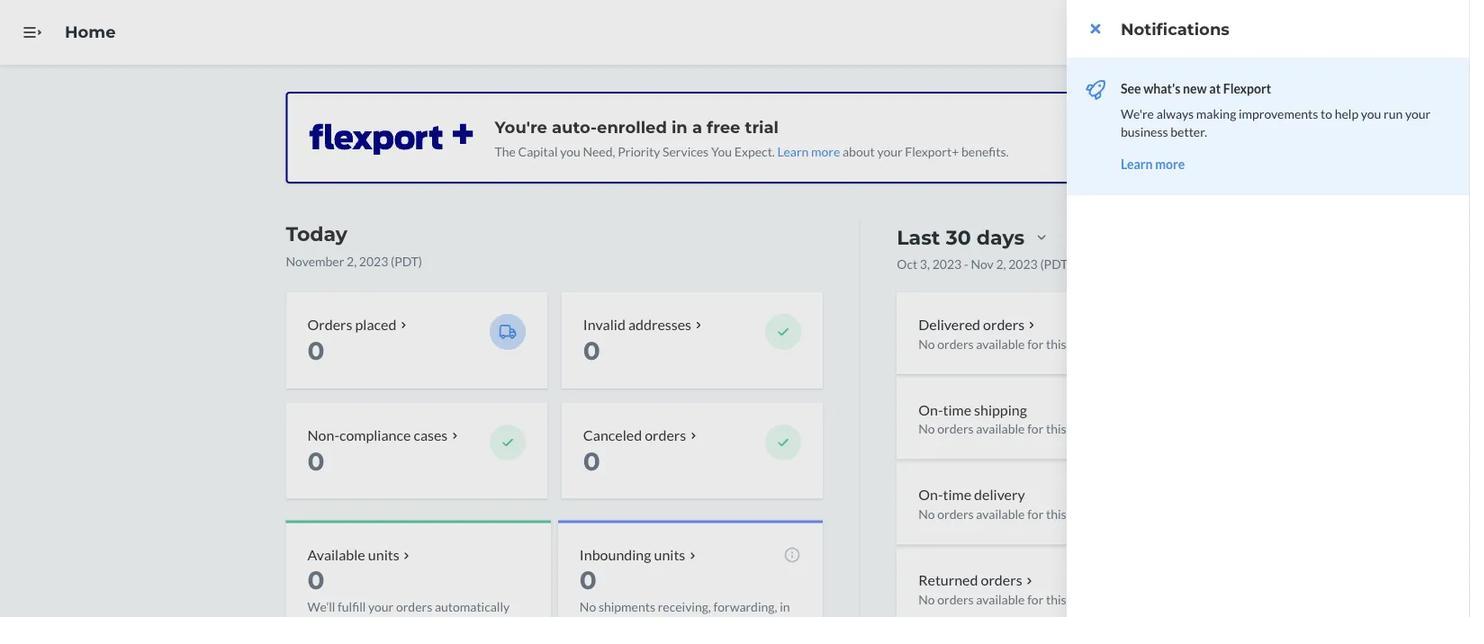 Task type: vqa. For each thing, say whether or not it's contained in the screenshot.
the rightmost transportation
no



Task type: describe. For each thing, give the bounding box(es) containing it.
your
[[1406, 106, 1431, 121]]

close image
[[1091, 22, 1101, 36]]

more
[[1156, 156, 1185, 172]]

business
[[1121, 124, 1169, 139]]

always
[[1157, 106, 1194, 121]]

to
[[1321, 106, 1333, 121]]

learn more
[[1121, 156, 1185, 172]]

learn more link
[[1121, 156, 1185, 172]]

what's
[[1144, 81, 1181, 96]]



Task type: locate. For each thing, give the bounding box(es) containing it.
you
[[1362, 106, 1382, 121]]

at
[[1210, 81, 1221, 96]]

flexport
[[1224, 81, 1272, 96]]

notifications
[[1121, 19, 1230, 39]]

see
[[1121, 81, 1141, 96]]

we're
[[1121, 106, 1155, 121]]

making
[[1197, 106, 1237, 121]]

improvements
[[1239, 106, 1319, 121]]

run
[[1384, 106, 1403, 121]]

we're always making improvements to help you run your business better.
[[1121, 106, 1431, 139]]

learn
[[1121, 156, 1153, 172]]

better.
[[1171, 124, 1208, 139]]

help
[[1335, 106, 1359, 121]]

new
[[1183, 81, 1207, 96]]

see what's new at flexport
[[1121, 81, 1272, 96]]



